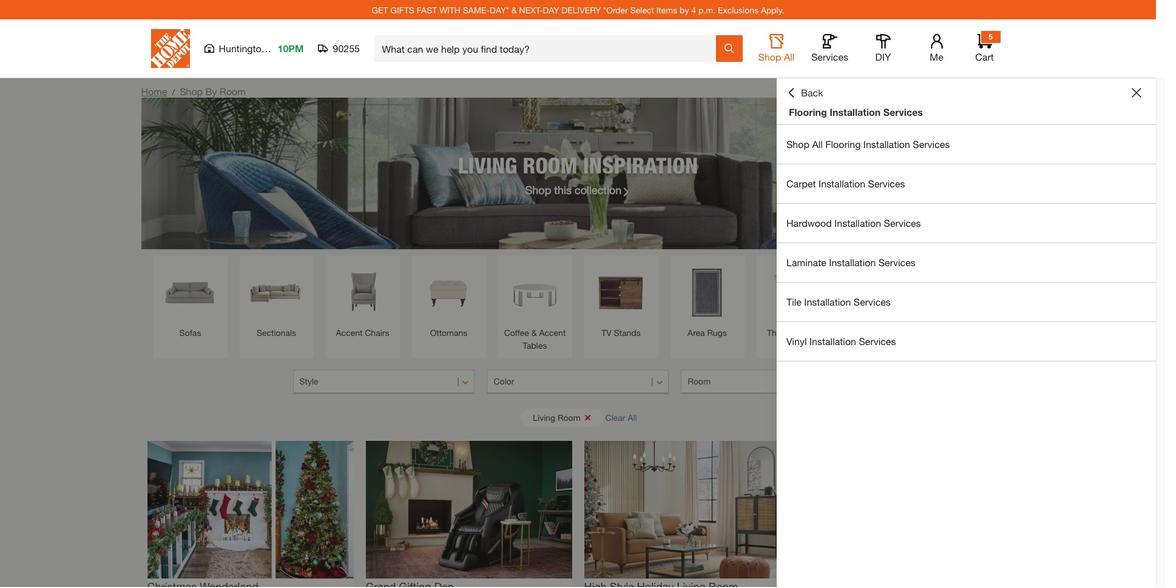 Task type: locate. For each thing, give the bounding box(es) containing it.
laminate installation services link
[[777, 243, 1156, 282]]

me
[[930, 51, 943, 63]]

all up back button at the top right of page
[[784, 51, 795, 63]]

huntington
[[219, 42, 267, 54]]

1 horizontal spatial all
[[784, 51, 795, 63]]

installation right tile
[[804, 296, 851, 308]]

throw inside throw blankets link
[[850, 328, 874, 338]]

feedback link image
[[1149, 205, 1165, 271]]

stretchy image image
[[147, 441, 353, 579], [366, 441, 572, 579], [584, 441, 790, 579]]

shop up carpet
[[786, 138, 809, 150]]

flooring
[[789, 106, 827, 118], [825, 138, 861, 150]]

hardwood
[[786, 217, 832, 229]]

living for living room
[[533, 412, 555, 423]]

2 vertical spatial all
[[628, 412, 637, 423]]

0 horizontal spatial accent
[[336, 328, 363, 338]]

get
[[372, 5, 388, 15]]

throw left 'pillows'
[[767, 328, 791, 338]]

1 horizontal spatial living
[[533, 412, 555, 423]]

tv stands image
[[590, 262, 652, 323]]

shop right /
[[180, 86, 203, 97]]

installation inside vinyl installation services link
[[809, 336, 856, 347]]

installation down flooring installation services at the top right of page
[[863, 138, 910, 150]]

shop all flooring installation services link
[[777, 125, 1156, 164]]

carpet installation services
[[786, 178, 905, 189]]

1 horizontal spatial accent
[[539, 328, 566, 338]]

90255 button
[[318, 42, 360, 55]]

living room inspiration
[[458, 152, 698, 178]]

1 horizontal spatial &
[[531, 328, 537, 338]]

shop for shop all
[[758, 51, 781, 63]]

next-
[[519, 5, 543, 15]]

huntington park
[[219, 42, 289, 54]]

0 vertical spatial living
[[458, 152, 517, 178]]

style
[[299, 376, 318, 387]]

color button
[[487, 370, 669, 394]]

installation inside laminate installation services link
[[829, 257, 876, 268]]

tile installation services link
[[777, 283, 1156, 322]]

shop this collection link
[[525, 182, 631, 198]]

room up this
[[523, 152, 577, 178]]

shop
[[758, 51, 781, 63], [180, 86, 203, 97], [786, 138, 809, 150], [525, 183, 551, 196]]

ottomans link
[[418, 262, 480, 339]]

installation right "vinyl"
[[809, 336, 856, 347]]

installation for laminate
[[829, 257, 876, 268]]

living
[[458, 152, 517, 178], [533, 412, 555, 423]]

1 vertical spatial &
[[531, 328, 537, 338]]

throw
[[767, 328, 791, 338], [850, 328, 874, 338]]

shop for shop this collection
[[525, 183, 551, 196]]

flooring installation services
[[789, 106, 923, 118]]

services inside hardwood installation services link
[[884, 217, 921, 229]]

flooring down flooring installation services at the top right of page
[[825, 138, 861, 150]]

0 horizontal spatial all
[[628, 412, 637, 423]]

1 vertical spatial flooring
[[825, 138, 861, 150]]

coffee & accent tables link
[[504, 262, 566, 352]]

installation right carpet
[[819, 178, 865, 189]]

accent up the tables
[[539, 328, 566, 338]]

& inside coffee & accent tables
[[531, 328, 537, 338]]

installation
[[830, 106, 881, 118], [863, 138, 910, 150], [819, 178, 865, 189], [834, 217, 881, 229], [829, 257, 876, 268], [804, 296, 851, 308], [809, 336, 856, 347]]

accent left chairs
[[336, 328, 363, 338]]

room right by
[[220, 86, 246, 97]]

*order
[[603, 5, 628, 15]]

0 horizontal spatial stretchy image image
[[147, 441, 353, 579]]

home link
[[141, 86, 167, 97]]

0 vertical spatial all
[[784, 51, 795, 63]]

area rugs image
[[676, 262, 738, 323]]

by
[[680, 5, 689, 15]]

installation for vinyl
[[809, 336, 856, 347]]

sofas
[[179, 328, 201, 338]]

throw pillows image
[[762, 262, 824, 323]]

accent
[[336, 328, 363, 338], [539, 328, 566, 338]]

home / shop by room
[[141, 86, 246, 97]]

installation inside tile installation services link
[[804, 296, 851, 308]]

shop inside button
[[758, 51, 781, 63]]

installation up laminate installation services
[[834, 217, 881, 229]]

services inside vinyl installation services link
[[859, 336, 896, 347]]

all
[[784, 51, 795, 63], [812, 138, 823, 150], [628, 412, 637, 423]]

tile
[[786, 296, 802, 308]]

1 throw from the left
[[767, 328, 791, 338]]

2 horizontal spatial all
[[812, 138, 823, 150]]

ottomans
[[430, 328, 467, 338]]

1 horizontal spatial stretchy image image
[[366, 441, 572, 579]]

menu containing shop all flooring installation services
[[777, 125, 1156, 362]]

2 throw from the left
[[850, 328, 874, 338]]

services for vinyl installation services
[[859, 336, 896, 347]]

installation up shop all flooring installation services
[[830, 106, 881, 118]]

items
[[656, 5, 677, 15]]

services inside laminate installation services link
[[879, 257, 916, 268]]

0 vertical spatial &
[[511, 5, 517, 15]]

installation inside shop all flooring installation services link
[[863, 138, 910, 150]]

2 accent from the left
[[539, 328, 566, 338]]

p.m.
[[698, 5, 715, 15]]

1 horizontal spatial throw
[[850, 328, 874, 338]]

1 vertical spatial living
[[533, 412, 555, 423]]

living inside button
[[533, 412, 555, 423]]

all up carpet
[[812, 138, 823, 150]]

accent chairs image
[[332, 262, 394, 323]]

0 horizontal spatial living
[[458, 152, 517, 178]]

installation for tile
[[804, 296, 851, 308]]

all right clear
[[628, 412, 637, 423]]

0 horizontal spatial throw
[[767, 328, 791, 338]]

clear all
[[605, 412, 637, 423]]

tv stands link
[[590, 262, 652, 339]]

& right day*
[[511, 5, 517, 15]]

day
[[543, 5, 559, 15]]

throw left blankets
[[850, 328, 874, 338]]

shop left this
[[525, 183, 551, 196]]

flooring down back button at the top right of page
[[789, 106, 827, 118]]

shop all flooring installation services
[[786, 138, 950, 150]]

back button
[[786, 87, 823, 99]]

& up the tables
[[531, 328, 537, 338]]

installation down hardwood installation services at the top of the page
[[829, 257, 876, 268]]

throw inside throw pillows link
[[767, 328, 791, 338]]

2 horizontal spatial stretchy image image
[[584, 441, 790, 579]]

room down area on the bottom right of the page
[[688, 376, 711, 387]]

delivery
[[562, 5, 601, 15]]

day*
[[490, 5, 509, 15]]

area rugs link
[[676, 262, 738, 339]]

room
[[220, 86, 246, 97], [523, 152, 577, 178], [688, 376, 711, 387], [558, 412, 581, 423]]

shop down apply.
[[758, 51, 781, 63]]

hardwood installation services
[[786, 217, 921, 229]]

menu
[[777, 125, 1156, 362]]

select
[[630, 5, 654, 15]]

1 accent from the left
[[336, 328, 363, 338]]

home
[[141, 86, 167, 97]]

0 horizontal spatial &
[[511, 5, 517, 15]]

1 vertical spatial all
[[812, 138, 823, 150]]

room down color button
[[558, 412, 581, 423]]

drawer close image
[[1132, 88, 1141, 98]]

shop all button
[[757, 34, 796, 63]]

services inside tile installation services link
[[854, 296, 891, 308]]

get gifts fast with same-day* & next-day delivery *order select items by 4 p.m. exclusions apply.
[[372, 5, 784, 15]]

same-
[[463, 5, 490, 15]]

&
[[511, 5, 517, 15], [531, 328, 537, 338]]

blankets
[[876, 328, 909, 338]]

carpet installation services link
[[777, 164, 1156, 203]]

this
[[554, 183, 572, 196]]

installation inside hardwood installation services link
[[834, 217, 881, 229]]

0 vertical spatial flooring
[[789, 106, 827, 118]]

services inside the carpet installation services link
[[868, 178, 905, 189]]

installation inside the carpet installation services link
[[819, 178, 865, 189]]



Task type: vqa. For each thing, say whether or not it's contained in the screenshot.
back arrow icon
no



Task type: describe. For each thing, give the bounding box(es) containing it.
inspiration
[[583, 152, 698, 178]]

room inside button
[[688, 376, 711, 387]]

services for carpet installation services
[[868, 178, 905, 189]]

installation for hardwood
[[834, 217, 881, 229]]

stands
[[614, 328, 641, 338]]

by
[[205, 86, 217, 97]]

living for living room inspiration
[[458, 152, 517, 178]]

installation for carpet
[[819, 178, 865, 189]]

tables
[[523, 340, 547, 351]]

shop this collection
[[525, 183, 622, 196]]

services inside shop all flooring installation services link
[[913, 138, 950, 150]]

throw blankets link
[[849, 262, 911, 339]]

sectionals image
[[245, 262, 307, 323]]

shop all
[[758, 51, 795, 63]]

chairs
[[365, 328, 389, 338]]

clear all button
[[605, 407, 637, 429]]

area rugs
[[688, 328, 727, 338]]

sofas link
[[159, 262, 221, 339]]

with
[[439, 5, 461, 15]]

laminate installation services
[[786, 257, 916, 268]]

throw for throw blankets
[[850, 328, 874, 338]]

rugs
[[707, 328, 727, 338]]

installation for flooring
[[830, 106, 881, 118]]

services for hardwood installation services
[[884, 217, 921, 229]]

cart
[[975, 51, 994, 63]]

me button
[[917, 34, 956, 63]]

throw pillows
[[767, 328, 820, 338]]

vinyl
[[786, 336, 807, 347]]

throw blankets
[[850, 328, 909, 338]]

hardwood installation services link
[[777, 204, 1156, 243]]

gifts
[[391, 5, 414, 15]]

sofas image
[[159, 262, 221, 323]]

exclusions
[[718, 5, 759, 15]]

sectionals
[[257, 328, 296, 338]]

tv
[[602, 328, 612, 338]]

carpet
[[786, 178, 816, 189]]

throw for throw pillows
[[767, 328, 791, 338]]

services for tile installation services
[[854, 296, 891, 308]]

park
[[269, 42, 289, 54]]

vinyl installation services link
[[777, 322, 1156, 361]]

the home depot logo image
[[151, 29, 190, 68]]

10pm
[[278, 42, 304, 54]]

services button
[[810, 34, 849, 63]]

living room
[[533, 412, 581, 423]]

4
[[691, 5, 696, 15]]

diy
[[875, 51, 891, 63]]

throw blankets image
[[849, 262, 911, 323]]

coffee & accent tables image
[[504, 262, 566, 323]]

fast
[[417, 5, 437, 15]]

all for shop all flooring installation services
[[812, 138, 823, 150]]

services for laminate installation services
[[879, 257, 916, 268]]

shop for shop all flooring installation services
[[786, 138, 809, 150]]

style button
[[293, 370, 475, 394]]

collection
[[575, 183, 622, 196]]

vinyl installation services
[[786, 336, 896, 347]]

apply.
[[761, 5, 784, 15]]

services for flooring installation services
[[883, 106, 923, 118]]

2 stretchy image image from the left
[[366, 441, 572, 579]]

pillows
[[793, 328, 820, 338]]

room button
[[681, 370, 863, 394]]

accent inside coffee & accent tables
[[539, 328, 566, 338]]

coffee
[[504, 328, 529, 338]]

tv stands
[[602, 328, 641, 338]]

sectionals link
[[245, 262, 307, 339]]

5
[[989, 32, 993, 41]]

ottomans image
[[418, 262, 480, 323]]

all for clear all
[[628, 412, 637, 423]]

accent chairs link
[[332, 262, 394, 339]]

throw pillows link
[[762, 262, 824, 339]]

accent chairs
[[336, 328, 389, 338]]

clear
[[605, 412, 625, 423]]

room inside button
[[558, 412, 581, 423]]

laminate
[[786, 257, 826, 268]]

3 stretchy image image from the left
[[584, 441, 790, 579]]

diy button
[[864, 34, 903, 63]]

curtains & drapes image
[[935, 262, 997, 323]]

90255
[[333, 42, 360, 54]]

color
[[494, 376, 514, 387]]

What can we help you find today? search field
[[382, 36, 715, 61]]

back
[[801, 87, 823, 98]]

all for shop all
[[784, 51, 795, 63]]

/
[[172, 87, 175, 97]]

coffee & accent tables
[[504, 328, 566, 351]]

living room button
[[521, 409, 604, 427]]

cart 5
[[975, 32, 994, 63]]

area
[[688, 328, 705, 338]]

services inside services button
[[811, 51, 848, 63]]

1 stretchy image image from the left
[[147, 441, 353, 579]]



